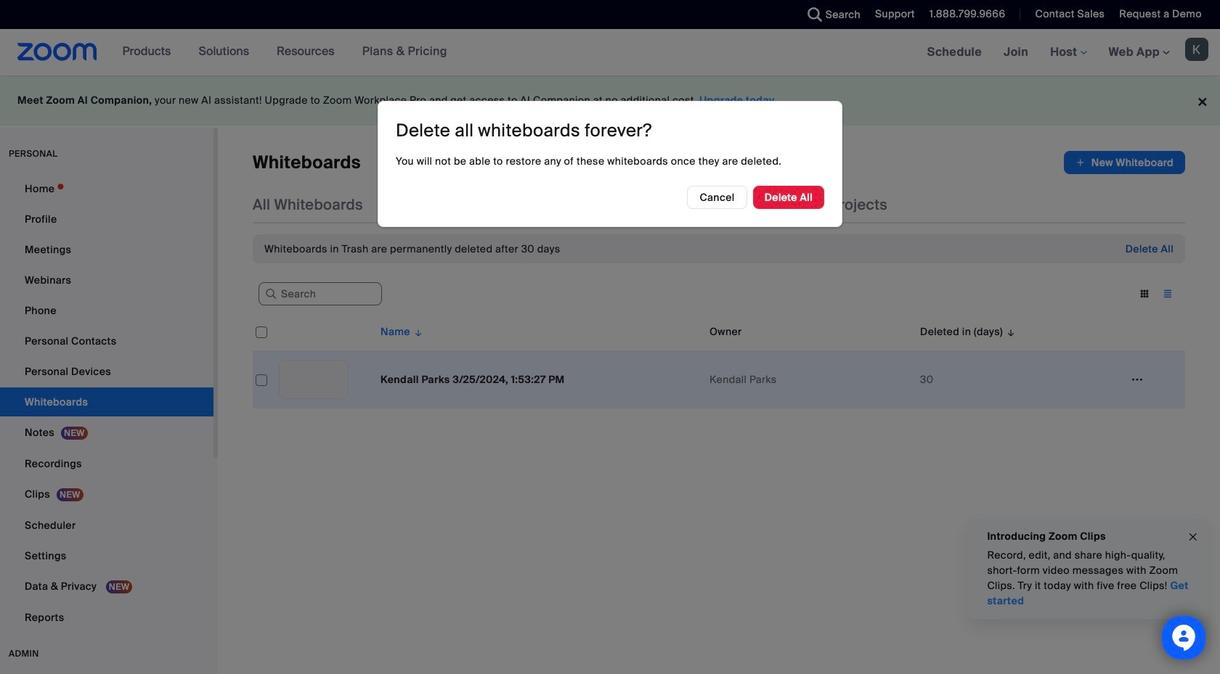 Task type: describe. For each thing, give the bounding box(es) containing it.
tabs of all whiteboard page tab list
[[253, 186, 888, 224]]

arrow down image
[[410, 323, 424, 341]]

meetings navigation
[[916, 29, 1220, 76]]

thumbnail of kendall parks 3/25/2024, 1:53:27 pm image
[[280, 361, 348, 399]]

product information navigation
[[112, 29, 458, 76]]

list mode, selected image
[[1156, 288, 1179, 301]]

1 vertical spatial application
[[253, 313, 1185, 409]]

kendall parks 3/25/2024, 1:53:27 pm element
[[381, 373, 565, 386]]

personal menu menu
[[0, 174, 214, 634]]

grid mode, not selected image
[[1133, 288, 1156, 301]]

kendall parks 3/25/2024, 1:53:27 pm, modified at mar 25, 2024 by kendall parks, view only, link image
[[279, 360, 349, 399]]

0 vertical spatial application
[[1064, 151, 1185, 174]]



Task type: locate. For each thing, give the bounding box(es) containing it.
banner
[[0, 29, 1220, 76]]

arrow down image
[[1003, 323, 1016, 341]]

footer
[[0, 76, 1220, 126]]

dialog
[[378, 101, 842, 228]]

application
[[1064, 151, 1185, 174], [253, 313, 1185, 409]]

Search text field
[[259, 283, 382, 306]]

heading
[[396, 119, 652, 142]]

alert
[[264, 242, 560, 256]]

close image
[[1187, 529, 1199, 546]]



Task type: vqa. For each thing, say whether or not it's contained in the screenshot.
Kendall Parks 3/25/2024, 1:53:27 PM element
yes



